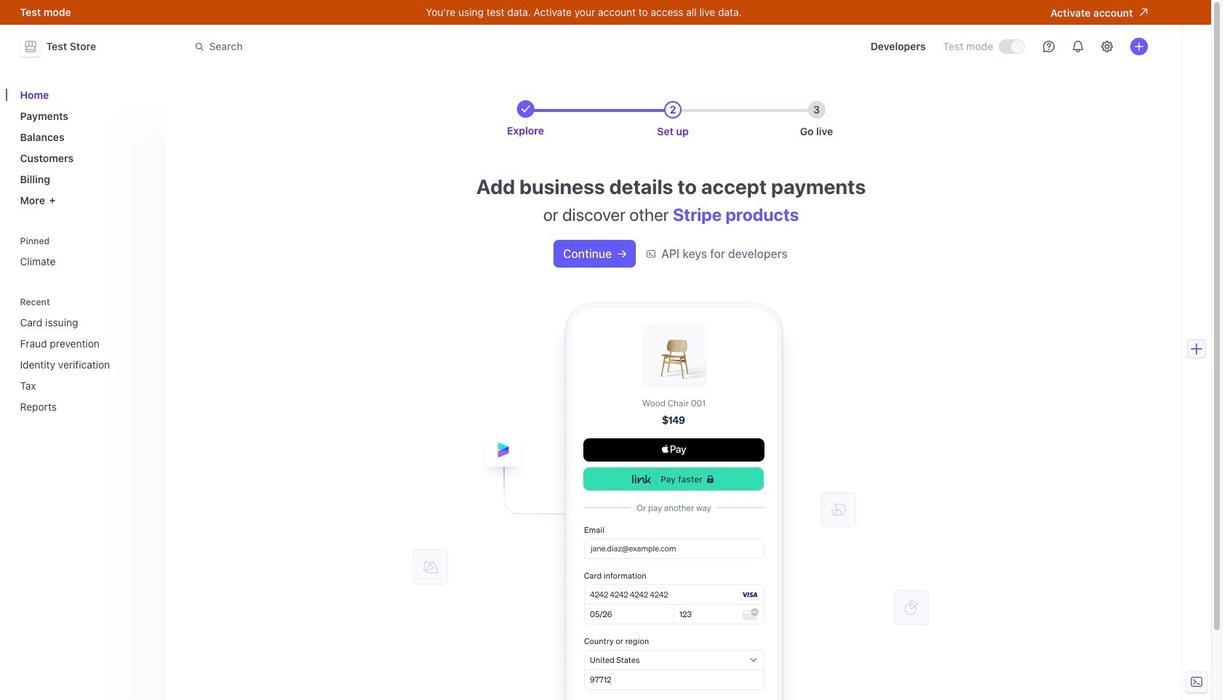 Task type: describe. For each thing, give the bounding box(es) containing it.
Test mode checkbox
[[999, 40, 1024, 53]]

edit pins image
[[142, 237, 151, 246]]

notifications image
[[1072, 41, 1084, 52]]



Task type: locate. For each thing, give the bounding box(es) containing it.
settings image
[[1101, 41, 1113, 52]]

None search field
[[186, 33, 596, 60]]

recent element
[[14, 292, 157, 419], [14, 311, 157, 419]]

pinned element
[[14, 231, 157, 274]]

core navigation links element
[[14, 83, 157, 212]]

2 recent element from the top
[[14, 311, 157, 419]]

clear history image
[[142, 298, 151, 307]]

Search text field
[[186, 33, 596, 60]]

help image
[[1043, 41, 1054, 52]]

svg image
[[618, 250, 626, 259]]

1 recent element from the top
[[14, 292, 157, 419]]



Task type: vqa. For each thing, say whether or not it's contained in the screenshot.
Date
no



